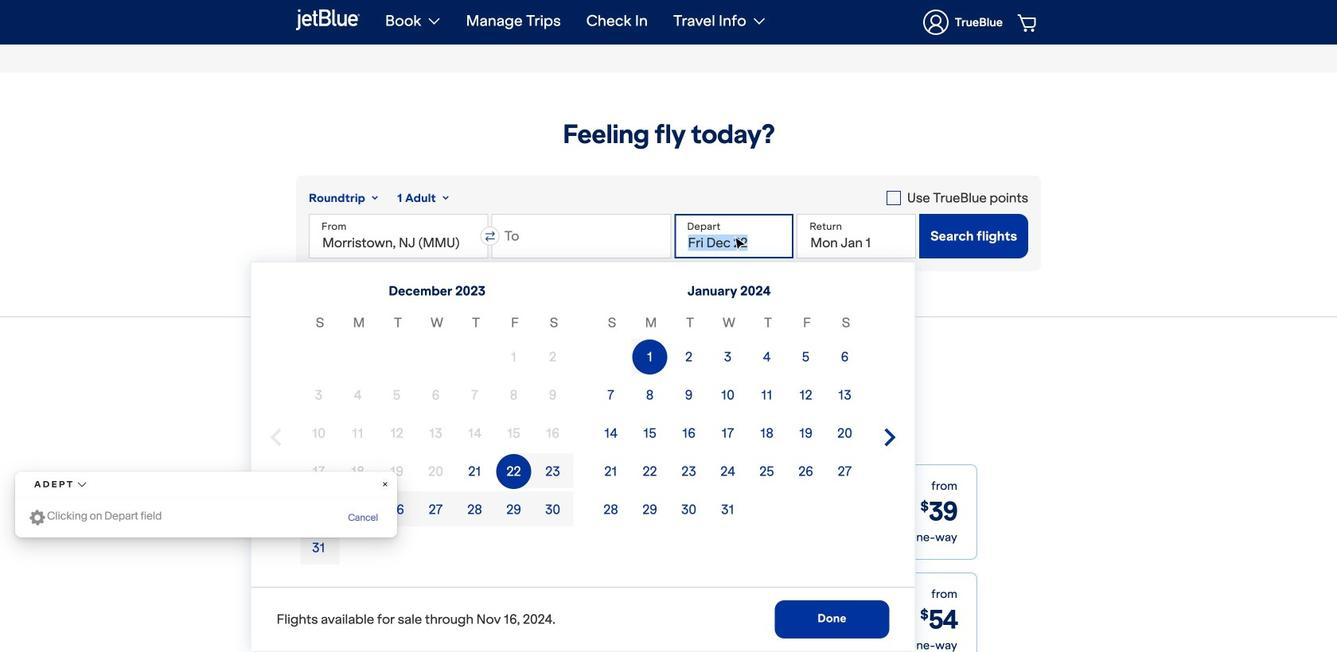 Task type: vqa. For each thing, say whether or not it's contained in the screenshot.
Shopping cart (Empty) image
yes



Task type: describe. For each thing, give the bounding box(es) containing it.
boston image
[[361, 466, 500, 560]]

1 opens modal on same screen image from the left
[[597, 643, 609, 652]]

Depart Press DOWN ARROW key to select available dates field
[[674, 214, 794, 259]]



Task type: locate. For each thing, give the bounding box(es) containing it.
None checkbox
[[886, 189, 1028, 208]]

navigation
[[372, 0, 1041, 45]]

jetblue image
[[296, 7, 360, 32]]

next month image
[[881, 428, 900, 447]]

None text field
[[309, 214, 488, 259], [492, 214, 671, 259], [309, 214, 488, 259], [492, 214, 671, 259]]

chicago image
[[361, 574, 500, 653]]

previous month image
[[266, 428, 285, 447]]

Return Press DOWN ARROW key to select available dates field
[[797, 214, 916, 259]]

2 opens modal on same screen image from the left
[[600, 643, 609, 652]]

opens modal on same screen image
[[597, 643, 609, 652], [600, 643, 609, 652]]

shopping cart (empty) image
[[1018, 13, 1039, 32]]



